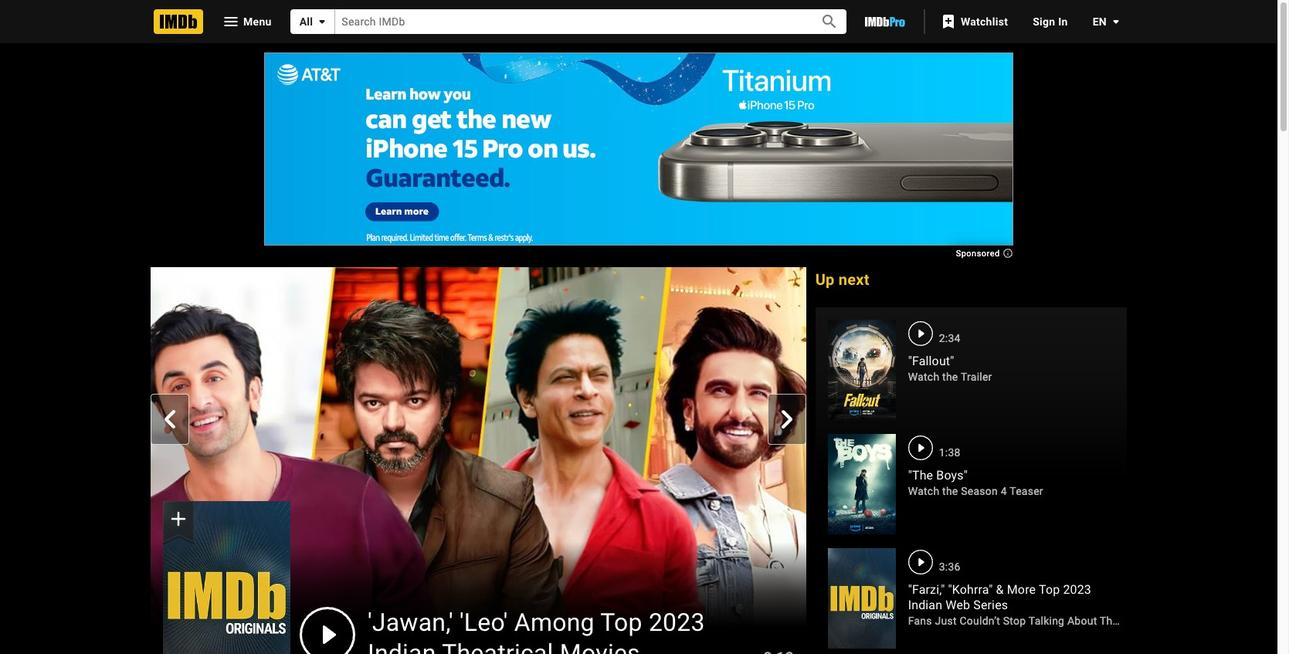 Task type: vqa. For each thing, say whether or not it's contained in the screenshot.
DAVID E. FLUHR link
no



Task type: describe. For each thing, give the bounding box(es) containing it.
them
[[1100, 615, 1128, 627]]

sign in
[[1033, 15, 1068, 28]]

top inside 'jawan,' 'leo' among top 2023 indian theatrical movies
[[600, 608, 642, 637]]

2023 inside 'jawan,' 'leo' among top 2023 indian theatrical movies
[[649, 608, 705, 637]]

the boys image
[[828, 434, 896, 535]]

menu button
[[209, 9, 284, 34]]

up next
[[815, 270, 870, 289]]

the inside '"fallout" watch the trailer'
[[942, 371, 958, 383]]

4
[[1001, 485, 1007, 497]]

2:34
[[939, 332, 961, 345]]

about
[[1067, 615, 1097, 627]]

more
[[1007, 582, 1036, 597]]

sign
[[1033, 15, 1055, 28]]

'jawan,' 'leo' among top 2023 indian theatrical movies image
[[151, 267, 806, 636]]

watchlist button
[[931, 8, 1020, 36]]

series
[[973, 598, 1008, 613]]

web
[[946, 598, 970, 613]]

indian inside 'jawan,' 'leo' among top 2023 indian theatrical movies
[[368, 638, 436, 654]]

sponsored
[[956, 249, 1003, 259]]

in
[[1058, 15, 1068, 28]]

All search field
[[290, 9, 846, 34]]

&
[[996, 582, 1004, 597]]

watch inside "the boys" watch the season 4 teaser
[[908, 485, 940, 497]]

"the boys" watch the season 4 teaser
[[908, 468, 1043, 497]]

"fallout" watch the trailer
[[908, 354, 992, 383]]

"the
[[908, 468, 933, 483]]

all button
[[290, 9, 335, 34]]

chevron left inline image
[[161, 410, 179, 429]]

boys"
[[936, 468, 968, 483]]

'jawan,' 'leo' among top 2023 indian theatrical movies
[[368, 608, 705, 654]]

1:38
[[939, 446, 961, 459]]

sponsored content section
[[264, 53, 1013, 259]]

movies
[[560, 638, 640, 654]]

top inside '"farzi," "kohrra" & more top 2023 indian web series fans just couldn't stop talking about them'
[[1039, 582, 1060, 597]]

stop
[[1003, 615, 1026, 627]]

submit search image
[[821, 13, 839, 31]]

arrow drop down image
[[1107, 12, 1125, 31]]

chevron right inline image
[[778, 410, 796, 429]]

next
[[839, 270, 870, 289]]

fallout image
[[828, 320, 896, 420]]

'jawan,' 'leo' among top 2023 indian theatrical movies group
[[151, 267, 806, 654]]

teaser
[[1010, 485, 1043, 497]]



Task type: locate. For each thing, give the bounding box(es) containing it.
couldn't
[[960, 615, 1000, 627]]

"farzi,"
[[908, 582, 945, 597]]

"farzi," "kohrra" & more top 2023 indian web series fans just couldn't stop talking about them
[[908, 582, 1128, 627]]

'jawan,'
[[368, 608, 453, 637]]

sign in button
[[1020, 8, 1080, 36]]

2 the from the top
[[942, 485, 958, 497]]

among
[[514, 608, 595, 637]]

0 vertical spatial 2023
[[1063, 582, 1091, 597]]

1 horizontal spatial indian
[[908, 598, 943, 613]]

1 vertical spatial watch
[[908, 485, 940, 497]]

top 10 most popular indian theatrical movies of 2023 image
[[163, 502, 290, 654], [163, 502, 290, 654]]

talking
[[1029, 615, 1065, 627]]

0 vertical spatial top
[[1039, 582, 1060, 597]]

0 vertical spatial the
[[942, 371, 958, 383]]

1 horizontal spatial 2023
[[1063, 582, 1091, 597]]

indian
[[908, 598, 943, 613], [368, 638, 436, 654]]

indian inside '"farzi," "kohrra" & more top 2023 indian web series fans just couldn't stop talking about them'
[[908, 598, 943, 613]]

all
[[299, 15, 313, 28]]

the down boys"
[[942, 485, 958, 497]]

3:36
[[939, 561, 961, 573]]

none field inside all search box
[[335, 10, 803, 34]]

en button
[[1080, 8, 1125, 36]]

arrow drop down image
[[313, 12, 332, 31]]

0 horizontal spatial indian
[[368, 638, 436, 654]]

2023 inside '"farzi," "kohrra" & more top 2023 indian web series fans just couldn't stop talking about them'
[[1063, 582, 1091, 597]]

group
[[163, 502, 290, 654]]

indian down 'jawan,'
[[368, 638, 436, 654]]

0 horizontal spatial top
[[600, 608, 642, 637]]

home image
[[154, 9, 203, 34]]

the down "fallout"
[[942, 371, 958, 383]]

top right more
[[1039, 582, 1060, 597]]

0 horizontal spatial 2023
[[649, 608, 705, 637]]

menu
[[243, 15, 272, 28]]

2023
[[1063, 582, 1091, 597], [649, 608, 705, 637]]

season
[[961, 485, 998, 497]]

1 the from the top
[[942, 371, 958, 383]]

the inside "the boys" watch the season 4 teaser
[[942, 485, 958, 497]]

top 10 most popular indian web series of 2023 image
[[828, 548, 896, 649]]

watch down "fallout"
[[908, 371, 940, 383]]

top up movies
[[600, 608, 642, 637]]

en
[[1093, 15, 1107, 28]]

the
[[942, 371, 958, 383], [942, 485, 958, 497]]

1 vertical spatial top
[[600, 608, 642, 637]]

2 watch from the top
[[908, 485, 940, 497]]

fans
[[908, 615, 932, 627]]

"kohrra"
[[948, 582, 993, 597]]

0 vertical spatial watch
[[908, 371, 940, 383]]

trailer
[[961, 371, 992, 383]]

indian down "farzi,"
[[908, 598, 943, 613]]

1 vertical spatial the
[[942, 485, 958, 497]]

watchlist
[[961, 15, 1008, 28]]

'jawan,' 'leo' among top 2023 indian theatrical movies element
[[151, 267, 806, 654]]

watchlist image
[[939, 12, 958, 31]]

1 watch from the top
[[908, 371, 940, 383]]

theatrical
[[442, 638, 554, 654]]

1 vertical spatial indian
[[368, 638, 436, 654]]

watch inside '"fallout" watch the trailer'
[[908, 371, 940, 383]]

watch down "the
[[908, 485, 940, 497]]

just
[[935, 615, 957, 627]]

menu image
[[222, 12, 240, 31]]

'leo'
[[460, 608, 508, 637]]

1 horizontal spatial top
[[1039, 582, 1060, 597]]

up
[[815, 270, 835, 289]]

1 vertical spatial 2023
[[649, 608, 705, 637]]

None field
[[335, 10, 803, 34]]

watch
[[908, 371, 940, 383], [908, 485, 940, 497]]

"fallout"
[[908, 354, 954, 368]]

top
[[1039, 582, 1060, 597], [600, 608, 642, 637]]

0 vertical spatial indian
[[908, 598, 943, 613]]

Search IMDb text field
[[335, 10, 803, 34]]



